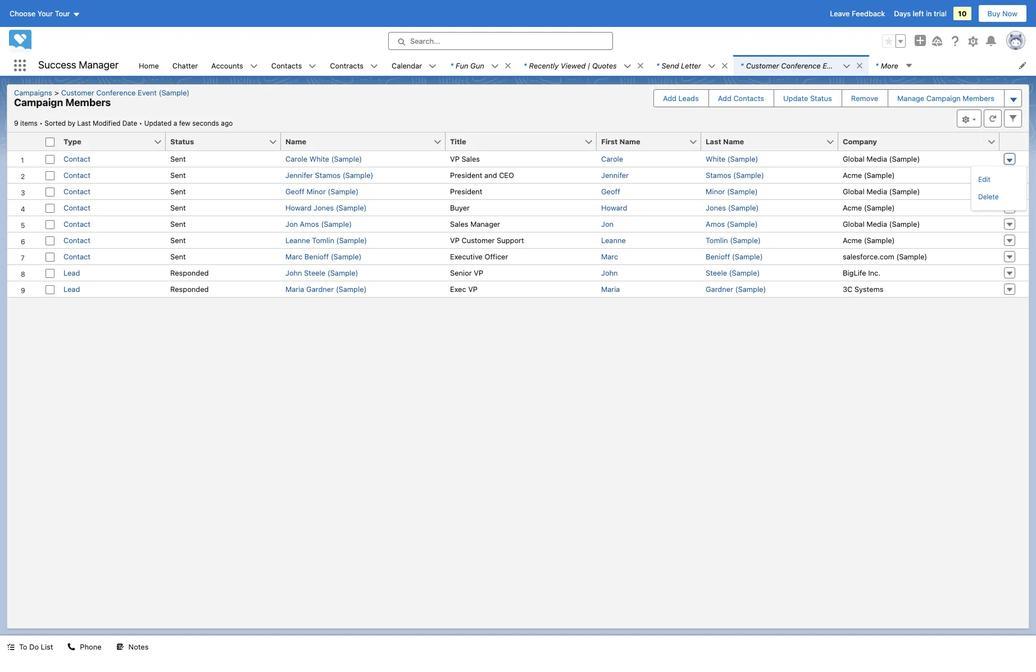 Task type: locate. For each thing, give the bounding box(es) containing it.
leave feedback link
[[830, 9, 885, 18]]

text default image left the * more
[[856, 62, 864, 70]]

contracts list item
[[323, 55, 385, 76]]

carole for carole white (sample)
[[286, 155, 308, 164]]

• right the date
[[139, 119, 142, 128]]

0 horizontal spatial name
[[286, 137, 306, 146]]

amos down howard jones (sample)
[[300, 220, 319, 229]]

2 global media (sample) from the top
[[843, 187, 920, 196]]

campaign inside button
[[927, 94, 961, 103]]

title
[[450, 137, 466, 146]]

text default image left contracts link
[[309, 62, 317, 70]]

leanne down jon amos (sample)
[[286, 236, 310, 245]]

vp sales
[[450, 155, 480, 164]]

1 horizontal spatial name
[[620, 137, 641, 146]]

manager
[[79, 59, 119, 71], [470, 220, 500, 229]]

0 vertical spatial sales
[[462, 155, 480, 164]]

1 maria from the left
[[286, 285, 304, 294]]

manager up vp customer support
[[470, 220, 500, 229]]

0 horizontal spatial manager
[[79, 59, 119, 71]]

•
[[39, 119, 43, 128], [139, 119, 142, 128]]

group
[[882, 34, 906, 48]]

acme
[[843, 171, 862, 180], [843, 203, 862, 212], [843, 236, 862, 245]]

leanne
[[286, 236, 310, 245], [601, 236, 626, 245]]

2 geoff from the left
[[601, 187, 620, 196]]

1 tomlin from the left
[[312, 236, 334, 245]]

1 vertical spatial conference
[[96, 88, 136, 97]]

text default image left send
[[637, 62, 644, 70]]

contact for marc benioff (sample)
[[64, 252, 91, 261]]

2 horizontal spatial name
[[723, 137, 744, 146]]

customer up the executive officer
[[462, 236, 495, 245]]

0 horizontal spatial john
[[286, 269, 302, 278]]

0 horizontal spatial steele
[[304, 269, 326, 278]]

1 * from the left
[[450, 61, 454, 70]]

0 horizontal spatial jon
[[286, 220, 298, 229]]

howard down the geoff link
[[601, 203, 627, 212]]

text default image
[[504, 62, 512, 70], [637, 62, 644, 70], [856, 62, 864, 70], [905, 62, 913, 70], [250, 62, 258, 70], [309, 62, 317, 70], [370, 62, 378, 70], [429, 62, 437, 70], [491, 62, 499, 70], [624, 62, 632, 70], [843, 62, 851, 70], [7, 644, 15, 652], [68, 644, 76, 652]]

2 responded from the top
[[170, 285, 209, 294]]

list
[[132, 55, 1036, 76]]

vp down title
[[450, 155, 460, 164]]

jon for jon link
[[601, 220, 614, 229]]

1 global from the top
[[843, 155, 865, 164]]

1 horizontal spatial white
[[706, 155, 726, 164]]

1 marc from the left
[[286, 252, 303, 261]]

5 contact from the top
[[64, 220, 91, 229]]

* left recently
[[524, 61, 527, 70]]

status
[[810, 94, 832, 103], [170, 137, 194, 146]]

maria for maria gardner (sample)
[[286, 285, 304, 294]]

0 horizontal spatial tomlin
[[312, 236, 334, 245]]

gardner (sample)
[[706, 285, 766, 294]]

2 marc from the left
[[601, 252, 618, 261]]

conference
[[781, 61, 821, 70], [96, 88, 136, 97]]

jon
[[286, 220, 298, 229], [601, 220, 614, 229]]

status inside the update status button
[[810, 94, 832, 103]]

in
[[926, 9, 932, 18]]

1 horizontal spatial last
[[706, 137, 722, 146]]

jennifer down "carole" link
[[601, 171, 629, 180]]

cell for president
[[1000, 183, 1029, 200]]

2 tomlin from the left
[[706, 236, 728, 245]]

to do list
[[19, 643, 53, 652]]

2 contact link from the top
[[64, 171, 91, 180]]

2 global from the top
[[843, 187, 865, 196]]

contact link for carole white (sample)
[[64, 155, 91, 164]]

3 * from the left
[[656, 61, 660, 70]]

* for * customer conference event (sample)
[[741, 61, 744, 70]]

text default image left the to
[[7, 644, 15, 652]]

contacts right accounts list item
[[271, 61, 302, 70]]

vp customer support
[[450, 236, 524, 245]]

1 jon from the left
[[286, 220, 298, 229]]

carole white (sample)
[[286, 155, 362, 164]]

2 horizontal spatial customer
[[746, 61, 779, 70]]

3 contact from the top
[[64, 187, 91, 196]]

contacts up last name button
[[734, 94, 764, 103]]

cell
[[41, 133, 59, 151], [1000, 167, 1029, 183], [1000, 183, 1029, 200]]

maria
[[286, 285, 304, 294], [601, 285, 620, 294]]

0 vertical spatial status
[[810, 94, 832, 103]]

amos down "jones (sample)"
[[706, 220, 725, 229]]

1 horizontal spatial john
[[601, 269, 618, 278]]

6 contact link from the top
[[64, 236, 91, 245]]

campaign up items
[[14, 97, 63, 108]]

2 vertical spatial global media (sample)
[[843, 220, 920, 229]]

0 horizontal spatial minor
[[307, 187, 326, 196]]

quotes
[[592, 61, 617, 70]]

1 horizontal spatial minor
[[706, 187, 725, 196]]

1 amos from the left
[[300, 220, 319, 229]]

john steele (sample) link
[[286, 269, 358, 278]]

geoff up howard jones (sample)
[[286, 187, 305, 196]]

0 horizontal spatial conference
[[96, 88, 136, 97]]

add leads button
[[654, 90, 708, 107]]

add inside button
[[718, 94, 732, 103]]

2 media from the top
[[867, 187, 887, 196]]

2 maria from the left
[[601, 285, 620, 294]]

0 horizontal spatial leanne
[[286, 236, 310, 245]]

0 horizontal spatial marc
[[286, 252, 303, 261]]

global
[[843, 155, 865, 164], [843, 187, 865, 196], [843, 220, 865, 229]]

white down last name
[[706, 155, 726, 164]]

text default image inside contacts list item
[[309, 62, 317, 70]]

2 vertical spatial media
[[867, 220, 887, 229]]

first
[[601, 137, 618, 146]]

contact for geoff minor (sample)
[[64, 187, 91, 196]]

acme (sample) for stamos (sample)
[[843, 171, 895, 180]]

3 global from the top
[[843, 220, 865, 229]]

john down the marc link
[[601, 269, 618, 278]]

2 jones from the left
[[706, 203, 726, 212]]

president up buyer
[[450, 187, 482, 196]]

add contacts button
[[709, 90, 773, 107]]

1 vertical spatial responded
[[170, 285, 209, 294]]

5 * from the left
[[876, 61, 879, 70]]

name element
[[281, 133, 452, 151]]

days left in trial
[[894, 9, 947, 18]]

0 vertical spatial global media (sample)
[[843, 155, 920, 164]]

responded for maria
[[170, 285, 209, 294]]

carole up jennifer link
[[601, 155, 623, 164]]

global for minor (sample)
[[843, 187, 865, 196]]

text default image right accounts at left top
[[250, 62, 258, 70]]

leanne for leanne link
[[601, 236, 626, 245]]

customer down success manager
[[61, 88, 94, 97]]

0 horizontal spatial jennifer
[[286, 171, 313, 180]]

last name button
[[701, 133, 826, 151]]

amos
[[300, 220, 319, 229], [706, 220, 725, 229]]

1 list item from the left
[[444, 55, 517, 76]]

2 lead from the top
[[64, 285, 80, 294]]

1 vertical spatial manager
[[470, 220, 500, 229]]

action element
[[1000, 133, 1029, 151]]

campaign right the manage
[[927, 94, 961, 103]]

customer for vp
[[462, 236, 495, 245]]

jon down howard jones (sample)
[[286, 220, 298, 229]]

text default image inside 'phone' "button"
[[68, 644, 76, 652]]

2 howard from the left
[[601, 203, 627, 212]]

1 add from the left
[[663, 94, 677, 103]]

add inside "button"
[[663, 94, 677, 103]]

first name element
[[597, 133, 708, 151]]

0 horizontal spatial gardner
[[306, 285, 334, 294]]

maria link
[[601, 285, 620, 294]]

1 horizontal spatial stamos
[[706, 171, 731, 180]]

name up white (sample) link
[[723, 137, 744, 146]]

list
[[41, 643, 53, 652]]

2 acme from the top
[[843, 203, 862, 212]]

1 vertical spatial last
[[706, 137, 722, 146]]

0 horizontal spatial maria
[[286, 285, 304, 294]]

0 vertical spatial media
[[867, 155, 887, 164]]

1 vertical spatial global media (sample)
[[843, 187, 920, 196]]

conference up update
[[781, 61, 821, 70]]

marc benioff (sample)
[[286, 252, 362, 261]]

2 carole from the left
[[601, 155, 623, 164]]

2 gardner from the left
[[706, 285, 733, 294]]

geoff for geoff minor (sample)
[[286, 187, 305, 196]]

7 sent from the top
[[170, 252, 186, 261]]

1 horizontal spatial steele
[[706, 269, 727, 278]]

gardner
[[306, 285, 334, 294], [706, 285, 733, 294]]

0 horizontal spatial amos
[[300, 220, 319, 229]]

biglife
[[843, 269, 866, 278]]

2 vertical spatial customer
[[462, 236, 495, 245]]

jon up leanne link
[[601, 220, 614, 229]]

1 vertical spatial customer
[[61, 88, 94, 97]]

choose
[[10, 9, 35, 18]]

event up update status
[[823, 61, 842, 70]]

officer
[[485, 252, 508, 261]]

customer inside list
[[746, 61, 779, 70]]

0 vertical spatial acme
[[843, 171, 862, 180]]

1 horizontal spatial contacts
[[734, 94, 764, 103]]

maria down john link at right top
[[601, 285, 620, 294]]

leanne up the marc link
[[601, 236, 626, 245]]

item number image
[[7, 133, 41, 151]]

benioff
[[305, 252, 329, 261], [706, 252, 730, 261]]

0 horizontal spatial last
[[77, 119, 91, 128]]

contacts
[[271, 61, 302, 70], [734, 94, 764, 103]]

2 lead link from the top
[[64, 285, 80, 294]]

text default image right gun
[[491, 62, 499, 70]]

acme for stamos (sample)
[[843, 171, 862, 180]]

tomlin down amos (sample) link
[[706, 236, 728, 245]]

0 horizontal spatial text default image
[[116, 644, 124, 652]]

acme for jones (sample)
[[843, 203, 862, 212]]

0 horizontal spatial geoff
[[286, 187, 305, 196]]

1 horizontal spatial status
[[810, 94, 832, 103]]

senior
[[450, 269, 472, 278]]

0 horizontal spatial white
[[310, 155, 329, 164]]

0 horizontal spatial jones
[[314, 203, 334, 212]]

home link
[[132, 55, 166, 76]]

members
[[963, 94, 995, 103], [65, 97, 111, 108]]

1 horizontal spatial customer
[[462, 236, 495, 245]]

0 vertical spatial last
[[77, 119, 91, 128]]

0 horizontal spatial event
[[138, 88, 157, 97]]

customer conference event (sample)
[[61, 88, 190, 97]]

3 list item from the left
[[650, 55, 734, 76]]

manager up customer conference event (sample)
[[79, 59, 119, 71]]

gardner down john steele (sample) link
[[306, 285, 334, 294]]

1 vertical spatial event
[[138, 88, 157, 97]]

text default image right calendar
[[429, 62, 437, 70]]

john link
[[601, 269, 618, 278]]

0 vertical spatial manager
[[79, 59, 119, 71]]

john for john link at right top
[[601, 269, 618, 278]]

1 vertical spatial acme
[[843, 203, 862, 212]]

last up white (sample) link
[[706, 137, 722, 146]]

status element
[[166, 133, 288, 151]]

add right 'leads'
[[718, 94, 732, 103]]

sent for howard jones (sample)
[[170, 203, 186, 212]]

customer for *
[[746, 61, 779, 70]]

1 lead link from the top
[[64, 269, 80, 278]]

text default image right the contracts
[[370, 62, 378, 70]]

sales
[[462, 155, 480, 164], [450, 220, 468, 229]]

1 howard from the left
[[286, 203, 312, 212]]

inc.
[[868, 269, 881, 278]]

1 • from the left
[[39, 119, 43, 128]]

customer up add contacts button
[[746, 61, 779, 70]]

0 horizontal spatial benioff
[[305, 252, 329, 261]]

president for president
[[450, 187, 482, 196]]

chatter
[[172, 61, 198, 70]]

1 horizontal spatial •
[[139, 119, 142, 128]]

1 gardner from the left
[[306, 285, 334, 294]]

1 vertical spatial media
[[867, 187, 887, 196]]

1 horizontal spatial marc
[[601, 252, 618, 261]]

2 add from the left
[[718, 94, 732, 103]]

name right first
[[620, 137, 641, 146]]

minor
[[307, 187, 326, 196], [706, 187, 725, 196]]

last
[[77, 119, 91, 128], [706, 137, 722, 146]]

text default image right more
[[905, 62, 913, 70]]

john
[[286, 269, 302, 278], [601, 269, 618, 278]]

1 horizontal spatial jennifer
[[601, 171, 629, 180]]

1 vertical spatial global
[[843, 187, 865, 196]]

text default image inside calendar list item
[[429, 62, 437, 70]]

1 horizontal spatial tomlin
[[706, 236, 728, 245]]

1 steele from the left
[[304, 269, 326, 278]]

1 acme from the top
[[843, 171, 862, 180]]

4 contact link from the top
[[64, 203, 91, 212]]

1 horizontal spatial amos
[[706, 220, 725, 229]]

2 contact from the top
[[64, 171, 91, 180]]

* left more
[[876, 61, 879, 70]]

5 contact link from the top
[[64, 220, 91, 229]]

1 vertical spatial lead
[[64, 285, 80, 294]]

global media (sample) for amos (sample)
[[843, 220, 920, 229]]

1 vertical spatial contacts
[[734, 94, 764, 103]]

geoff for the geoff link
[[601, 187, 620, 196]]

2 vertical spatial acme (sample)
[[843, 236, 895, 245]]

first name
[[601, 137, 641, 146]]

marc for marc benioff (sample)
[[286, 252, 303, 261]]

1 vertical spatial status
[[170, 137, 194, 146]]

title button
[[446, 133, 584, 151]]

0 vertical spatial lead link
[[64, 269, 80, 278]]

3 name from the left
[[723, 137, 744, 146]]

1 vertical spatial lead link
[[64, 285, 80, 294]]

1 media from the top
[[867, 155, 887, 164]]

0 vertical spatial president
[[450, 171, 482, 180]]

2 vertical spatial global
[[843, 220, 865, 229]]

jennifer stamos (sample) link
[[286, 171, 373, 180]]

1 global media (sample) from the top
[[843, 155, 920, 164]]

name up carole white (sample)
[[286, 137, 306, 146]]

7 contact link from the top
[[64, 252, 91, 261]]

first name button
[[597, 133, 689, 151]]

minor up howard jones (sample)
[[307, 187, 326, 196]]

conference inside list
[[781, 61, 821, 70]]

white
[[310, 155, 329, 164], [706, 155, 726, 164]]

10
[[958, 9, 967, 18]]

1 contact link from the top
[[64, 155, 91, 164]]

last right by
[[77, 119, 91, 128]]

1 contact from the top
[[64, 155, 91, 164]]

3 media from the top
[[867, 220, 887, 229]]

text default image left phone
[[68, 644, 76, 652]]

2 jennifer from the left
[[601, 171, 629, 180]]

1 horizontal spatial geoff
[[601, 187, 620, 196]]

0 vertical spatial global
[[843, 155, 865, 164]]

1 horizontal spatial jones
[[706, 203, 726, 212]]

status right update
[[810, 94, 832, 103]]

manager inside the "campaign members" grid
[[470, 220, 500, 229]]

text default image inside to do list button
[[7, 644, 15, 652]]

1 horizontal spatial gardner
[[706, 285, 733, 294]]

2 leanne from the left
[[601, 236, 626, 245]]

steele down benioff (sample) link
[[706, 269, 727, 278]]

1 benioff from the left
[[305, 252, 329, 261]]

phone button
[[61, 636, 108, 659]]

event inside campaign members|campaign members|list view element
[[138, 88, 157, 97]]

1 president from the top
[[450, 171, 482, 180]]

contact link for geoff minor (sample)
[[64, 187, 91, 196]]

1 john from the left
[[286, 269, 302, 278]]

0 horizontal spatial stamos
[[315, 171, 341, 180]]

contact link for jon amos (sample)
[[64, 220, 91, 229]]

marc up john steele (sample) link
[[286, 252, 303, 261]]

marc
[[286, 252, 303, 261], [601, 252, 618, 261]]

sales up president and ceo
[[462, 155, 480, 164]]

* customer conference event (sample)
[[741, 61, 875, 70]]

0 vertical spatial customer
[[746, 61, 779, 70]]

1 horizontal spatial maria
[[601, 285, 620, 294]]

0 horizontal spatial carole
[[286, 155, 308, 164]]

* for * fun gun
[[450, 61, 454, 70]]

carole up jennifer stamos (sample) link
[[286, 155, 308, 164]]

0 horizontal spatial contacts
[[271, 61, 302, 70]]

maria down john steele (sample) link
[[286, 285, 304, 294]]

customer inside the "campaign members" grid
[[462, 236, 495, 245]]

2 sent from the top
[[170, 171, 186, 180]]

4 list item from the left
[[734, 55, 875, 76]]

event down home
[[138, 88, 157, 97]]

updated
[[144, 119, 172, 128]]

text default image right quotes in the right of the page
[[624, 62, 632, 70]]

• right items
[[39, 119, 43, 128]]

benioff up steele (sample)
[[706, 252, 730, 261]]

maria gardner (sample)
[[286, 285, 367, 294]]

media for minor (sample)
[[867, 187, 887, 196]]

phone
[[80, 643, 102, 652]]

update
[[783, 94, 808, 103]]

campaign members status
[[14, 119, 144, 128]]

minor up "jones (sample)"
[[706, 187, 725, 196]]

john down marc benioff (sample)
[[286, 269, 302, 278]]

marc for the marc link
[[601, 252, 618, 261]]

president for president and ceo
[[450, 171, 482, 180]]

steele (sample)
[[706, 269, 760, 278]]

1 vertical spatial acme (sample)
[[843, 203, 895, 212]]

1 lead from the top
[[64, 269, 80, 278]]

0 horizontal spatial add
[[663, 94, 677, 103]]

5 sent from the top
[[170, 220, 186, 229]]

last inside button
[[706, 137, 722, 146]]

* up add contacts button
[[741, 61, 744, 70]]

1 horizontal spatial conference
[[781, 61, 821, 70]]

status down "few"
[[170, 137, 194, 146]]

1 jennifer from the left
[[286, 171, 313, 180]]

jones
[[314, 203, 334, 212], [706, 203, 726, 212]]

1 white from the left
[[310, 155, 329, 164]]

add for add leads
[[663, 94, 677, 103]]

name for last name
[[723, 137, 744, 146]]

remove button
[[842, 90, 887, 107]]

list containing home
[[132, 55, 1036, 76]]

1 horizontal spatial leanne
[[601, 236, 626, 245]]

geoff up howard 'link'
[[601, 187, 620, 196]]

0 horizontal spatial customer
[[61, 88, 94, 97]]

steele (sample) link
[[706, 269, 760, 278]]

1 vertical spatial president
[[450, 187, 482, 196]]

4 sent from the top
[[170, 203, 186, 212]]

letter
[[681, 61, 701, 70]]

contacts list item
[[265, 55, 323, 76]]

benioff up john steele (sample) link
[[305, 252, 329, 261]]

tomlin up "marc benioff (sample)" link
[[312, 236, 334, 245]]

6 contact from the top
[[64, 236, 91, 245]]

contact for jennifer stamos (sample)
[[64, 171, 91, 180]]

1 acme (sample) from the top
[[843, 171, 895, 180]]

contact for jon amos (sample)
[[64, 220, 91, 229]]

1 geoff from the left
[[286, 187, 305, 196]]

list item
[[444, 55, 517, 76], [517, 55, 650, 76], [650, 55, 734, 76], [734, 55, 875, 76]]

1 horizontal spatial manager
[[470, 220, 500, 229]]

howard jones (sample)
[[286, 203, 367, 212]]

sent
[[170, 155, 186, 164], [170, 171, 186, 180], [170, 187, 186, 196], [170, 203, 186, 212], [170, 220, 186, 229], [170, 236, 186, 245], [170, 252, 186, 261]]

add left 'leads'
[[663, 94, 677, 103]]

1 horizontal spatial carole
[[601, 155, 623, 164]]

0 vertical spatial responded
[[170, 269, 209, 278]]

3 contact link from the top
[[64, 187, 91, 196]]

text default image
[[721, 62, 729, 70], [708, 62, 716, 70], [116, 644, 124, 652]]

1 horizontal spatial jon
[[601, 220, 614, 229]]

0 horizontal spatial members
[[65, 97, 111, 108]]

2 • from the left
[[139, 119, 142, 128]]

contact link for howard jones (sample)
[[64, 203, 91, 212]]

2 acme (sample) from the top
[[843, 203, 895, 212]]

sent for leanne tomlin (sample)
[[170, 236, 186, 245]]

gardner down "steele (sample)" link
[[706, 285, 733, 294]]

gardner (sample) link
[[706, 285, 766, 294]]

geoff
[[286, 187, 305, 196], [601, 187, 620, 196]]

jones down geoff minor (sample) link
[[314, 203, 334, 212]]

president down vp sales
[[450, 171, 482, 180]]

contacts inside button
[[734, 94, 764, 103]]

update status button
[[775, 90, 841, 107]]

0 horizontal spatial campaign
[[14, 97, 63, 108]]

2 john from the left
[[601, 269, 618, 278]]

2 steele from the left
[[706, 269, 727, 278]]

1 horizontal spatial text default image
[[708, 62, 716, 70]]

do
[[29, 643, 39, 652]]

manager for success manager
[[79, 59, 119, 71]]

stamos down carole white (sample) link
[[315, 171, 341, 180]]

amos (sample)
[[706, 220, 758, 229]]

fun
[[456, 61, 468, 70]]

1 horizontal spatial campaign
[[927, 94, 961, 103]]

now
[[1003, 9, 1018, 18]]

3 sent from the top
[[170, 187, 186, 196]]

0 horizontal spatial howard
[[286, 203, 312, 212]]

success
[[38, 59, 76, 71]]

howard up jon amos (sample)
[[286, 203, 312, 212]]

1 carole from the left
[[286, 155, 308, 164]]

sent for jon amos (sample)
[[170, 220, 186, 229]]

1 horizontal spatial add
[[718, 94, 732, 103]]

0 vertical spatial lead
[[64, 269, 80, 278]]

steele down marc benioff (sample)
[[304, 269, 326, 278]]

jennifer for jennifer link
[[601, 171, 629, 180]]

6 sent from the top
[[170, 236, 186, 245]]

* left send
[[656, 61, 660, 70]]

stamos up "minor (sample)" link
[[706, 171, 731, 180]]

0 vertical spatial contacts
[[271, 61, 302, 70]]

campaign members grid
[[7, 133, 1029, 298]]

tour
[[55, 9, 70, 18]]

type button
[[59, 133, 153, 151]]

sales down buyer
[[450, 220, 468, 229]]

vp
[[450, 155, 460, 164], [450, 236, 460, 245], [474, 269, 483, 278], [468, 285, 478, 294]]

steele
[[304, 269, 326, 278], [706, 269, 727, 278]]

1 horizontal spatial event
[[823, 61, 842, 70]]

1 leanne from the left
[[286, 236, 310, 245]]

howard
[[286, 203, 312, 212], [601, 203, 627, 212]]

0 vertical spatial acme (sample)
[[843, 171, 895, 180]]

2 name from the left
[[620, 137, 641, 146]]

* left 'fun' on the left top of the page
[[450, 61, 454, 70]]

stamos
[[315, 171, 341, 180], [706, 171, 731, 180]]

2 * from the left
[[524, 61, 527, 70]]

contact link for marc benioff (sample)
[[64, 252, 91, 261]]

marc up john link at right top
[[601, 252, 618, 261]]

1 responded from the top
[[170, 269, 209, 278]]

jones up amos (sample) link
[[706, 203, 726, 212]]

vp right exec
[[468, 285, 478, 294]]

white up jennifer stamos (sample) link
[[310, 155, 329, 164]]

2 president from the top
[[450, 187, 482, 196]]

4 contact from the top
[[64, 203, 91, 212]]

conference up 9 items • sorted by last modified date • updated a few seconds ago
[[96, 88, 136, 97]]

howard jones (sample) link
[[286, 203, 367, 212]]

3 global media (sample) from the top
[[843, 220, 920, 229]]

0 horizontal spatial •
[[39, 119, 43, 128]]

buyer
[[450, 203, 470, 212]]

3 acme (sample) from the top
[[843, 236, 895, 245]]

7 contact from the top
[[64, 252, 91, 261]]

benioff (sample) link
[[706, 252, 763, 261]]

jennifer up geoff minor (sample) link
[[286, 171, 313, 180]]

1 horizontal spatial benioff
[[706, 252, 730, 261]]

buy now
[[988, 9, 1018, 18]]

3 acme from the top
[[843, 236, 862, 245]]

sent for jennifer stamos (sample)
[[170, 171, 186, 180]]

white (sample) link
[[706, 155, 758, 164]]

to
[[19, 643, 27, 652]]

2 jon from the left
[[601, 220, 614, 229]]

4 * from the left
[[741, 61, 744, 70]]

1 sent from the top
[[170, 155, 186, 164]]

leanne for leanne tomlin (sample)
[[286, 236, 310, 245]]



Task type: vqa. For each thing, say whether or not it's contained in the screenshot.


Task type: describe. For each thing, give the bounding box(es) containing it.
leanne tomlin (sample)
[[286, 236, 367, 245]]

text default image up remove button
[[843, 62, 851, 70]]

executive
[[450, 252, 483, 261]]

modified
[[93, 119, 120, 128]]

accounts link
[[205, 55, 250, 76]]

contact for leanne tomlin (sample)
[[64, 236, 91, 245]]

global media (sample) for minor (sample)
[[843, 187, 920, 196]]

senior vp
[[450, 269, 483, 278]]

left
[[913, 9, 924, 18]]

days
[[894, 9, 911, 18]]

howard for howard 'link'
[[601, 203, 627, 212]]

2 white from the left
[[706, 155, 726, 164]]

manager for sales manager
[[470, 220, 500, 229]]

2 minor from the left
[[706, 187, 725, 196]]

0 vertical spatial event
[[823, 61, 842, 70]]

text default image inside accounts list item
[[250, 62, 258, 70]]

howard link
[[601, 203, 627, 212]]

president and ceo
[[450, 171, 514, 180]]

cell for president and ceo
[[1000, 167, 1029, 183]]

2 horizontal spatial text default image
[[721, 62, 729, 70]]

lead for maria gardner (sample)
[[64, 285, 80, 294]]

biglife inc.
[[843, 269, 881, 278]]

geoff minor (sample)
[[286, 187, 359, 196]]

contacts inside list item
[[271, 61, 302, 70]]

campaign members|campaign members|list view element
[[7, 84, 1030, 629]]

status button
[[166, 133, 269, 151]]

3c
[[843, 285, 853, 294]]

contact link for jennifer stamos (sample)
[[64, 171, 91, 180]]

company element
[[839, 133, 1007, 151]]

jon for jon amos (sample)
[[286, 220, 298, 229]]

9 items • sorted by last modified date • updated a few seconds ago
[[14, 119, 233, 128]]

vp down the executive officer
[[474, 269, 483, 278]]

jennifer link
[[601, 171, 629, 180]]

company
[[843, 137, 877, 146]]

media for amos (sample)
[[867, 220, 887, 229]]

campaigns link
[[14, 88, 57, 97]]

to do list button
[[0, 636, 60, 659]]

acme for tomlin (sample)
[[843, 236, 862, 245]]

exec
[[450, 285, 466, 294]]

global for white (sample)
[[843, 155, 865, 164]]

calendar link
[[385, 55, 429, 76]]

title element
[[446, 133, 604, 151]]

1 minor from the left
[[307, 187, 326, 196]]

home
[[139, 61, 159, 70]]

tomlin (sample) link
[[706, 236, 761, 245]]

leanne link
[[601, 236, 626, 245]]

geoff minor (sample) link
[[286, 187, 359, 196]]

chatter link
[[166, 55, 205, 76]]

viewed
[[561, 61, 586, 70]]

your
[[37, 9, 53, 18]]

and
[[484, 171, 497, 180]]

search... button
[[388, 32, 613, 50]]

calendar list item
[[385, 55, 444, 76]]

item number element
[[7, 133, 41, 151]]

add leads
[[663, 94, 699, 103]]

(sample) inside list
[[844, 61, 875, 70]]

buy
[[988, 9, 1001, 18]]

few
[[179, 119, 190, 128]]

howard for howard jones (sample)
[[286, 203, 312, 212]]

lead link for maria gardner (sample)
[[64, 285, 80, 294]]

choose your tour button
[[9, 4, 81, 22]]

ceo
[[499, 171, 514, 180]]

salesforce.com (sample)
[[843, 252, 927, 261]]

* for * more
[[876, 61, 879, 70]]

responded for john
[[170, 269, 209, 278]]

1 name from the left
[[286, 137, 306, 146]]

jon amos (sample) link
[[286, 220, 352, 229]]

recently
[[529, 61, 559, 70]]

media for white (sample)
[[867, 155, 887, 164]]

acme (sample) for jones (sample)
[[843, 203, 895, 212]]

manage
[[898, 94, 925, 103]]

2 benioff from the left
[[706, 252, 730, 261]]

acme (sample) for tomlin (sample)
[[843, 236, 895, 245]]

leanne tomlin (sample) link
[[286, 236, 367, 245]]

1 jones from the left
[[314, 203, 334, 212]]

stamos (sample)
[[706, 171, 764, 180]]

buy now button
[[978, 4, 1027, 22]]

feedback
[[852, 9, 885, 18]]

minor (sample) link
[[706, 187, 758, 196]]

campaign members
[[14, 97, 111, 108]]

john for john steele (sample)
[[286, 269, 302, 278]]

contracts link
[[323, 55, 370, 76]]

vp up executive
[[450, 236, 460, 245]]

update status
[[783, 94, 832, 103]]

trial
[[934, 9, 947, 18]]

9
[[14, 119, 18, 128]]

1 stamos from the left
[[315, 171, 341, 180]]

* for * recently viewed | quotes
[[524, 61, 527, 70]]

accounts
[[211, 61, 243, 70]]

global media (sample) for white (sample)
[[843, 155, 920, 164]]

2 stamos from the left
[[706, 171, 731, 180]]

type element
[[59, 133, 173, 151]]

conference inside campaign members|campaign members|list view element
[[96, 88, 136, 97]]

sent for marc benioff (sample)
[[170, 252, 186, 261]]

status inside 'status' button
[[170, 137, 194, 146]]

campaigns
[[14, 88, 52, 97]]

leave feedback
[[830, 9, 885, 18]]

* more
[[876, 61, 899, 70]]

maria gardner (sample) link
[[286, 285, 367, 294]]

tomlin (sample)
[[706, 236, 761, 245]]

sent for geoff minor (sample)
[[170, 187, 186, 196]]

members inside manage campaign members button
[[963, 94, 995, 103]]

manage campaign members button
[[889, 90, 1004, 107]]

contact for howard jones (sample)
[[64, 203, 91, 212]]

text default image inside contracts list item
[[370, 62, 378, 70]]

marc benioff (sample) link
[[286, 252, 362, 261]]

notes button
[[109, 636, 155, 659]]

global for amos (sample)
[[843, 220, 865, 229]]

executive officer
[[450, 252, 508, 261]]

accounts list item
[[205, 55, 265, 76]]

last name element
[[701, 133, 845, 151]]

white (sample)
[[706, 155, 758, 164]]

text default image down search... button
[[504, 62, 512, 70]]

action image
[[1000, 133, 1029, 151]]

jennifer for jennifer stamos (sample)
[[286, 171, 313, 180]]

calendar
[[392, 61, 422, 70]]

contact link for leanne tomlin (sample)
[[64, 236, 91, 245]]

items
[[20, 119, 38, 128]]

2 amos from the left
[[706, 220, 725, 229]]

type
[[64, 137, 81, 146]]

name for first name
[[620, 137, 641, 146]]

maria for "maria" link
[[601, 285, 620, 294]]

lead for john steele (sample)
[[64, 269, 80, 278]]

jon amos (sample)
[[286, 220, 352, 229]]

carole white (sample) link
[[286, 155, 362, 164]]

lead link for john steele (sample)
[[64, 269, 80, 278]]

text default image inside notes button
[[116, 644, 124, 652]]

ago
[[221, 119, 233, 128]]

choose your tour
[[10, 9, 70, 18]]

2 list item from the left
[[517, 55, 650, 76]]

* for * send letter
[[656, 61, 660, 70]]

add for add contacts
[[718, 94, 732, 103]]

carole for "carole" link
[[601, 155, 623, 164]]

exec vp
[[450, 285, 478, 294]]

sent for carole white (sample)
[[170, 155, 186, 164]]

stamos (sample) link
[[706, 171, 764, 180]]

jones (sample) link
[[706, 203, 759, 212]]

geoff link
[[601, 187, 620, 196]]

1 vertical spatial sales
[[450, 220, 468, 229]]

contact for carole white (sample)
[[64, 155, 91, 164]]

by
[[68, 119, 75, 128]]



